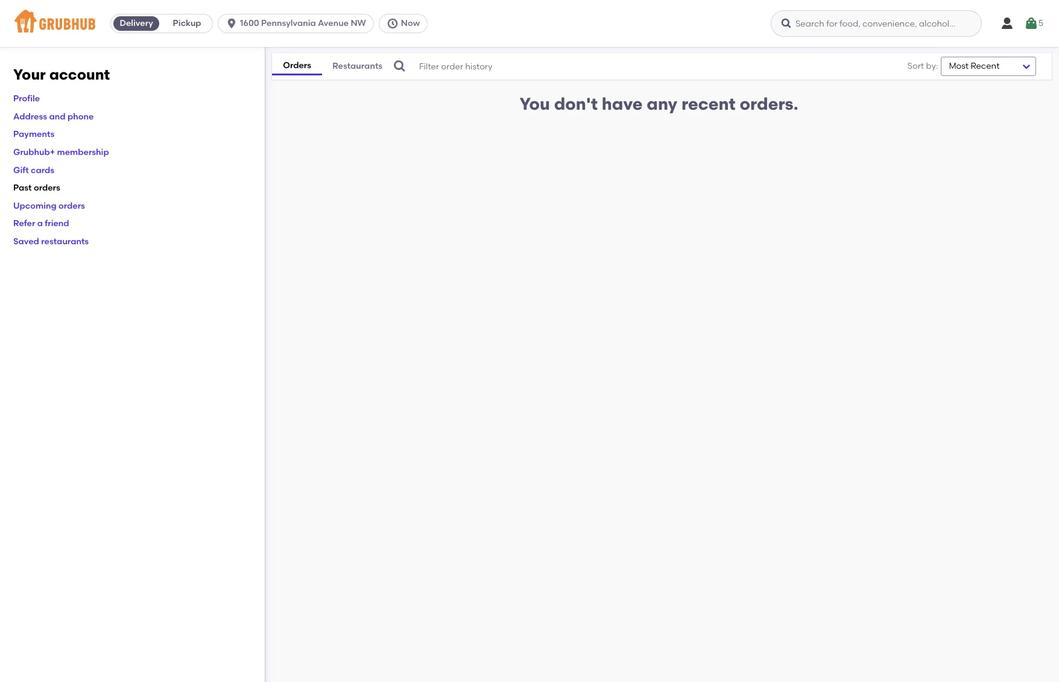 Task type: vqa. For each thing, say whether or not it's contained in the screenshot.
friend
yes



Task type: describe. For each thing, give the bounding box(es) containing it.
have
[[602, 94, 643, 114]]

1600
[[240, 18, 259, 28]]

main navigation navigation
[[0, 0, 1060, 47]]

your
[[13, 66, 46, 83]]

recent
[[682, 94, 736, 114]]

restaurants
[[41, 237, 89, 247]]

a
[[37, 219, 43, 229]]

upcoming orders
[[13, 201, 85, 211]]

pickup button
[[162, 14, 212, 33]]

address
[[13, 112, 47, 122]]

5 button
[[1024, 13, 1044, 34]]

grubhub+ membership
[[13, 147, 109, 157]]

your account
[[13, 66, 110, 83]]

1 horizontal spatial svg image
[[781, 17, 793, 30]]

gift cards
[[13, 165, 54, 175]]

grubhub+
[[13, 147, 55, 157]]

payments
[[13, 129, 54, 140]]

1600 pennsylvania avenue nw
[[240, 18, 366, 28]]

orders button
[[272, 57, 322, 76]]

saved restaurants link
[[13, 237, 89, 247]]

orders
[[283, 60, 311, 70]]

saved restaurants
[[13, 237, 89, 247]]

restaurants
[[333, 61, 383, 71]]

by:
[[926, 61, 938, 71]]

1600 pennsylvania avenue nw button
[[218, 14, 379, 33]]

avenue
[[318, 18, 349, 28]]

upcoming orders link
[[13, 201, 85, 211]]

svg image left 5 button
[[1000, 16, 1015, 31]]

friend
[[45, 219, 69, 229]]

membership
[[57, 147, 109, 157]]

upcoming
[[13, 201, 57, 211]]

payments link
[[13, 129, 54, 140]]

saved
[[13, 237, 39, 247]]

past
[[13, 183, 32, 193]]

refer a friend link
[[13, 219, 69, 229]]

now
[[401, 18, 420, 28]]

delivery
[[120, 18, 153, 28]]

sort
[[908, 61, 924, 71]]

you don't have any recent orders.
[[520, 94, 799, 114]]

address and phone
[[13, 112, 94, 122]]

svg image inside now button
[[387, 17, 399, 30]]

Search for food, convenience, alcohol... search field
[[771, 10, 982, 37]]

refer
[[13, 219, 35, 229]]

delivery button
[[111, 14, 162, 33]]

grubhub+ membership link
[[13, 147, 109, 157]]



Task type: locate. For each thing, give the bounding box(es) containing it.
svg image
[[1000, 16, 1015, 31], [387, 17, 399, 30], [393, 59, 407, 74]]

refer a friend
[[13, 219, 69, 229]]

gift cards link
[[13, 165, 54, 175]]

account
[[49, 66, 110, 83]]

phone
[[68, 112, 94, 122]]

past orders link
[[13, 183, 60, 193]]

svg image left now
[[387, 17, 399, 30]]

orders up 'upcoming orders'
[[34, 183, 60, 193]]

past orders
[[13, 183, 60, 193]]

0 horizontal spatial svg image
[[226, 17, 238, 30]]

5
[[1039, 18, 1044, 28]]

sort by:
[[908, 61, 938, 71]]

orders for upcoming orders
[[59, 201, 85, 211]]

orders for past orders
[[34, 183, 60, 193]]

restaurants button
[[322, 58, 393, 75]]

orders.
[[740, 94, 799, 114]]

svg image
[[1024, 16, 1039, 31], [226, 17, 238, 30], [781, 17, 793, 30]]

svg image for 5
[[1024, 16, 1039, 31]]

you
[[520, 94, 550, 114]]

pickup
[[173, 18, 201, 28]]

2 horizontal spatial svg image
[[1024, 16, 1039, 31]]

don't
[[554, 94, 598, 114]]

cards
[[31, 165, 54, 175]]

svg image inside 5 button
[[1024, 16, 1039, 31]]

nw
[[351, 18, 366, 28]]

and
[[49, 112, 66, 122]]

profile link
[[13, 94, 40, 104]]

profile
[[13, 94, 40, 104]]

any
[[647, 94, 678, 114]]

svg image right restaurants button
[[393, 59, 407, 74]]

orders up friend
[[59, 201, 85, 211]]

svg image inside 1600 pennsylvania avenue nw button
[[226, 17, 238, 30]]

pennsylvania
[[261, 18, 316, 28]]

svg image for 1600 pennsylvania avenue nw
[[226, 17, 238, 30]]

address and phone link
[[13, 112, 94, 122]]

0 vertical spatial orders
[[34, 183, 60, 193]]

1 vertical spatial orders
[[59, 201, 85, 211]]

orders
[[34, 183, 60, 193], [59, 201, 85, 211]]

gift
[[13, 165, 29, 175]]

now button
[[379, 14, 433, 33]]

Filter order history search field
[[393, 53, 871, 80]]



